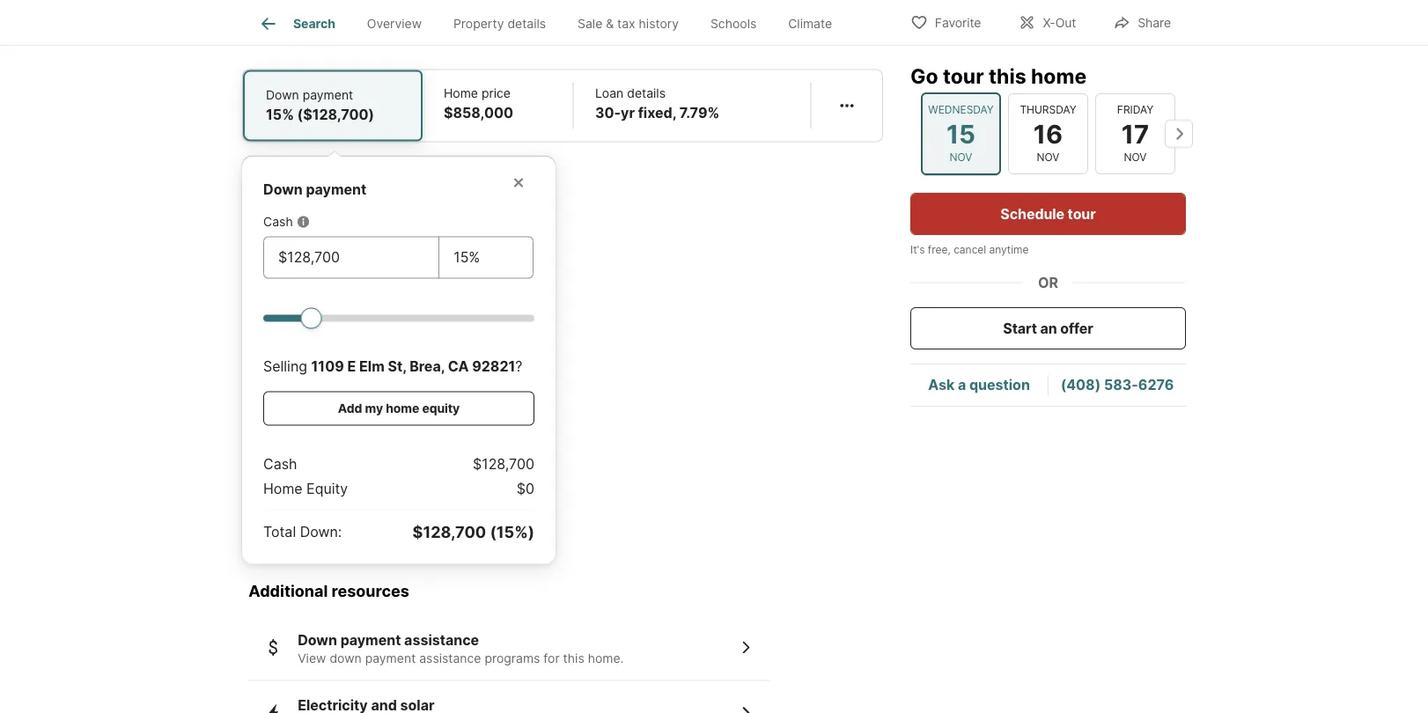 Task type: vqa. For each thing, say whether or not it's contained in the screenshot.
top $128,700
yes



Task type: describe. For each thing, give the bounding box(es) containing it.
sale & tax history
[[578, 16, 679, 31]]

free,
[[928, 243, 951, 256]]

x-out button
[[1003, 4, 1091, 40]]

home for home price $858,000
[[444, 86, 478, 101]]

?
[[515, 358, 523, 375]]

elm
[[359, 358, 385, 375]]

share
[[1138, 15, 1171, 30]]

details for property details
[[508, 16, 546, 31]]

down for down payment assistance view down payment assistance programs for this home.
[[298, 632, 337, 649]]

payment for down payment 15% ($128,700)
[[303, 88, 353, 103]]

start an offer button
[[911, 307, 1186, 350]]

583-
[[1104, 376, 1138, 394]]

home equity
[[263, 481, 348, 498]]

1 horizontal spatial home
[[1031, 63, 1087, 88]]

ask a question
[[928, 376, 1030, 394]]

1109
[[311, 358, 344, 375]]

property details
[[453, 16, 546, 31]]

payment for down payment assistance view down payment assistance programs for this home.
[[340, 632, 401, 649]]

nov for 16
[[1037, 151, 1060, 164]]

my
[[365, 401, 383, 416]]

15%
[[266, 106, 294, 124]]

1 vertical spatial assistance
[[419, 651, 481, 666]]

search
[[293, 16, 335, 31]]

x-
[[1043, 15, 1056, 30]]

view
[[298, 651, 326, 666]]

climate tab
[[772, 3, 848, 45]]

7.79%
[[680, 105, 720, 122]]

start an offer
[[1003, 320, 1093, 337]]

sale
[[578, 16, 603, 31]]

go tour this home
[[911, 63, 1087, 88]]

friday
[[1117, 103, 1154, 116]]

($128,700)
[[297, 106, 374, 124]]

$128,700 for $128,700 (15%)
[[413, 523, 486, 542]]

resources
[[332, 582, 409, 601]]

sale & tax history tab
[[562, 3, 695, 45]]

a
[[958, 376, 966, 394]]

payment right down
[[365, 651, 416, 666]]

selling 1109 e elm st, brea, ca 92821 ?
[[263, 358, 523, 375]]

schedule
[[1001, 205, 1065, 222]]

overview tab
[[351, 3, 438, 45]]

thursday 16 nov
[[1020, 103, 1077, 164]]

0 vertical spatial assistance
[[404, 632, 479, 649]]

insurance
[[332, 22, 397, 39]]

add my home equity button
[[263, 392, 535, 426]]

friday 17 nov
[[1117, 103, 1154, 164]]

loan
[[595, 86, 624, 101]]

e
[[347, 358, 356, 375]]

Down Payment Slider range field
[[263, 307, 535, 328]]

start
[[1003, 320, 1037, 337]]

mortgage insurance link
[[263, 22, 397, 39]]

0 vertical spatial this
[[989, 63, 1026, 88]]

price
[[482, 86, 511, 101]]

for
[[544, 651, 560, 666]]

additional
[[248, 582, 328, 601]]

question
[[969, 376, 1030, 394]]

down
[[330, 651, 362, 666]]

tour for schedule
[[1068, 205, 1096, 222]]

details for loan details 30-yr fixed, 7.79%
[[627, 86, 666, 101]]

st,
[[388, 358, 406, 375]]

schedule tour
[[1001, 205, 1096, 222]]

down:
[[300, 524, 342, 541]]

(408)
[[1061, 376, 1101, 394]]

thursday
[[1020, 103, 1077, 116]]

loan details 30-yr fixed, 7.79%
[[595, 86, 720, 122]]

favorite
[[935, 15, 981, 30]]



Task type: locate. For each thing, give the bounding box(es) containing it.
1 horizontal spatial tour
[[1068, 205, 1096, 222]]

1 nov from the left
[[950, 151, 973, 164]]

down inside $128,700 (15%) tooltip
[[263, 181, 303, 198]]

home inside button
[[386, 401, 419, 416]]

down inside down payment 15% ($128,700)
[[266, 88, 299, 103]]

30-
[[595, 105, 621, 122]]

home inside $128,700 (15%) tooltip
[[263, 481, 303, 498]]

or
[[1038, 274, 1058, 291]]

nov for 15
[[950, 151, 973, 164]]

payment
[[303, 88, 353, 103], [306, 181, 367, 198], [340, 632, 401, 649], [365, 651, 416, 666]]

0 vertical spatial home
[[444, 86, 478, 101]]

add
[[338, 401, 362, 416]]

0 horizontal spatial home
[[386, 401, 419, 416]]

1 vertical spatial details
[[627, 86, 666, 101]]

home up total
[[263, 481, 303, 498]]

this right for
[[563, 651, 584, 666]]

tab list containing search
[[242, 0, 862, 45]]

0 vertical spatial down
[[266, 88, 299, 103]]

16
[[1034, 118, 1063, 149]]

selling
[[263, 358, 307, 375]]

next image
[[1165, 120, 1193, 148]]

nov inside thursday 16 nov
[[1037, 151, 1060, 164]]

schools
[[711, 16, 757, 31]]

cancel
[[954, 243, 986, 256]]

1 vertical spatial cash
[[263, 456, 297, 473]]

mortgage
[[263, 22, 328, 39]]

(408) 583-6276 link
[[1061, 376, 1174, 394]]

1 vertical spatial down
[[263, 181, 303, 198]]

details inside loan details 30-yr fixed, 7.79%
[[627, 86, 666, 101]]

1 vertical spatial tour
[[1068, 205, 1096, 222]]

payment for down payment
[[306, 181, 367, 198]]

home up $858,000
[[444, 86, 478, 101]]

1 vertical spatial home
[[263, 481, 303, 498]]

tour right 'schedule'
[[1068, 205, 1096, 222]]

an
[[1040, 320, 1057, 337]]

(408) 583-6276
[[1061, 376, 1174, 394]]

0 horizontal spatial details
[[508, 16, 546, 31]]

17
[[1122, 118, 1149, 149]]

property details tab
[[438, 3, 562, 45]]

2 nov from the left
[[1037, 151, 1060, 164]]

cash
[[263, 215, 293, 230], [263, 456, 297, 473]]

wednesday
[[928, 103, 994, 116]]

tour inside button
[[1068, 205, 1096, 222]]

0 vertical spatial home
[[1031, 63, 1087, 88]]

None button
[[921, 92, 1001, 175], [1008, 93, 1088, 174], [1095, 93, 1176, 174], [921, 92, 1001, 175], [1008, 93, 1088, 174], [1095, 93, 1176, 174]]

nov down 16
[[1037, 151, 1060, 164]]

0 horizontal spatial tour
[[943, 63, 984, 88]]

None text field
[[278, 247, 425, 268], [454, 247, 519, 268], [278, 247, 425, 268], [454, 247, 519, 268]]

equity
[[307, 481, 348, 498]]

share button
[[1098, 4, 1186, 40]]

tax
[[617, 16, 635, 31]]

0 horizontal spatial home
[[263, 481, 303, 498]]

0 vertical spatial details
[[508, 16, 546, 31]]

out
[[1056, 15, 1076, 30]]

cash down down payment
[[263, 215, 293, 230]]

down for down payment
[[263, 181, 303, 198]]

$0
[[517, 481, 535, 498]]

add my home equity
[[338, 401, 460, 416]]

down payment
[[263, 181, 367, 198]]

additional resources
[[248, 582, 409, 601]]

1 vertical spatial this
[[563, 651, 584, 666]]

2 cash from the top
[[263, 456, 297, 473]]

x-out
[[1043, 15, 1076, 30]]

tab list
[[242, 0, 862, 45]]

nov down 17
[[1124, 151, 1147, 164]]

1 vertical spatial $128,700
[[413, 523, 486, 542]]

payment inside $128,700 (15%) tooltip
[[306, 181, 367, 198]]

down payment 15% ($128,700)
[[266, 88, 374, 124]]

assistance left programs
[[419, 651, 481, 666]]

wednesday 15 nov
[[928, 103, 994, 164]]

details right property
[[508, 16, 546, 31]]

down inside down payment assistance view down payment assistance programs for this home.
[[298, 632, 337, 649]]

programs
[[485, 651, 540, 666]]

favorite button
[[895, 4, 996, 40]]

nov inside wednesday 15 nov
[[950, 151, 973, 164]]

$456
[[521, 22, 556, 39]]

home right my
[[386, 401, 419, 416]]

schools tab
[[695, 3, 772, 45]]

this
[[989, 63, 1026, 88], [563, 651, 584, 666]]

cash up home equity in the left bottom of the page
[[263, 456, 297, 473]]

home
[[1031, 63, 1087, 88], [386, 401, 419, 416]]

offer
[[1060, 320, 1093, 337]]

assistance down 'resources'
[[404, 632, 479, 649]]

down up view
[[298, 632, 337, 649]]

0 vertical spatial tour
[[943, 63, 984, 88]]

down
[[266, 88, 299, 103], [263, 181, 303, 198], [298, 632, 337, 649]]

1 horizontal spatial details
[[627, 86, 666, 101]]

0 horizontal spatial this
[[563, 651, 584, 666]]

payment up '($128,700)'
[[303, 88, 353, 103]]

1 horizontal spatial nov
[[1037, 151, 1060, 164]]

it's
[[911, 243, 925, 256]]

equity
[[422, 401, 460, 416]]

assistance
[[404, 632, 479, 649], [419, 651, 481, 666]]

home inside home price $858,000
[[444, 86, 478, 101]]

$128,700
[[473, 456, 535, 473], [413, 523, 486, 542]]

ca
[[448, 358, 469, 375]]

total
[[263, 524, 296, 541]]

climate
[[788, 16, 832, 31]]

nov down 15
[[950, 151, 973, 164]]

details inside tab
[[508, 16, 546, 31]]

0 vertical spatial cash
[[263, 215, 293, 230]]

history
[[639, 16, 679, 31]]

6276
[[1138, 376, 1174, 394]]

payment up down
[[340, 632, 401, 649]]

$128,700 (15%)
[[413, 523, 535, 542]]

tour up wednesday
[[943, 63, 984, 88]]

schedule tour button
[[911, 193, 1186, 235]]

mortgage insurance
[[263, 22, 397, 39]]

$128,700 up $0
[[473, 456, 535, 473]]

$858,000
[[444, 105, 513, 122]]

1 cash from the top
[[263, 215, 293, 230]]

15
[[947, 118, 976, 149]]

go
[[911, 63, 938, 88]]

payment inside down payment 15% ($128,700)
[[303, 88, 353, 103]]

down payment assistance view down payment assistance programs for this home.
[[298, 632, 624, 666]]

details up fixed,
[[627, 86, 666, 101]]

home up thursday at top right
[[1031, 63, 1087, 88]]

property
[[453, 16, 504, 31]]

nov inside friday 17 nov
[[1124, 151, 1147, 164]]

tour
[[943, 63, 984, 88], [1068, 205, 1096, 222]]

total down:
[[263, 524, 342, 541]]

ask a question link
[[928, 376, 1030, 394]]

home.
[[588, 651, 624, 666]]

nov
[[950, 151, 973, 164], [1037, 151, 1060, 164], [1124, 151, 1147, 164]]

92821
[[472, 358, 515, 375]]

0 vertical spatial $128,700
[[473, 456, 535, 473]]

this up thursday at top right
[[989, 63, 1026, 88]]

$128,700 (15%) tooltip
[[242, 143, 883, 564]]

down down 15%
[[263, 181, 303, 198]]

this inside down payment assistance view down payment assistance programs for this home.
[[563, 651, 584, 666]]

$128,700 left (15%)
[[413, 523, 486, 542]]

it's free, cancel anytime
[[911, 243, 1029, 256]]

yr
[[621, 105, 635, 122]]

down for down payment 15% ($128,700)
[[266, 88, 299, 103]]

2 vertical spatial down
[[298, 632, 337, 649]]

home
[[444, 86, 478, 101], [263, 481, 303, 498]]

3 nov from the left
[[1124, 151, 1147, 164]]

1 vertical spatial home
[[386, 401, 419, 416]]

0 horizontal spatial nov
[[950, 151, 973, 164]]

down up 15%
[[266, 88, 299, 103]]

1 horizontal spatial home
[[444, 86, 478, 101]]

1 horizontal spatial this
[[989, 63, 1026, 88]]

brea,
[[410, 358, 445, 375]]

2 horizontal spatial nov
[[1124, 151, 1147, 164]]

home price $858,000
[[444, 86, 513, 122]]

tour for go
[[943, 63, 984, 88]]

payment down '($128,700)'
[[306, 181, 367, 198]]

$128,700 for $128,700
[[473, 456, 535, 473]]

search link
[[258, 13, 335, 34]]

ask
[[928, 376, 955, 394]]

home for home equity
[[263, 481, 303, 498]]

nov for 17
[[1124, 151, 1147, 164]]

(15%)
[[490, 523, 535, 542]]

&
[[606, 16, 614, 31]]



